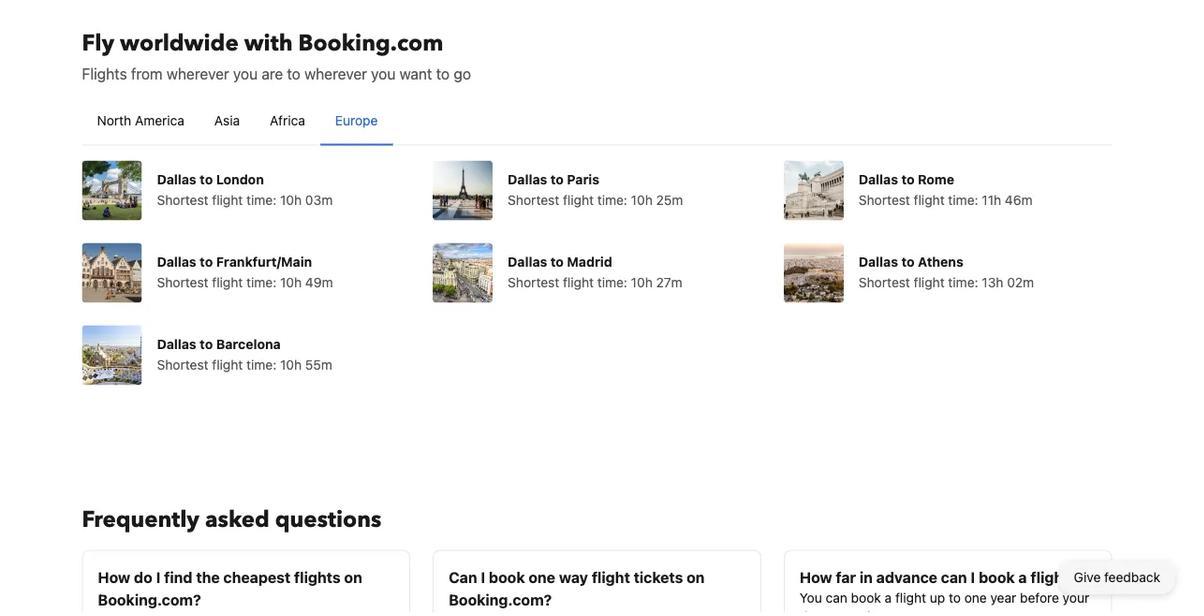 Task type: vqa. For each thing, say whether or not it's contained in the screenshot.
Dallas to Paris Shortest flight time: 10h 25m
yes



Task type: describe. For each thing, give the bounding box(es) containing it.
way
[[559, 569, 589, 587]]

from
[[131, 65, 163, 82]]

dallas to london shortest flight time: 10h 03m
[[157, 171, 333, 208]]

shortest for dallas to rome shortest flight time: 11h 46m
[[859, 192, 911, 208]]

2 you from the left
[[371, 65, 396, 82]]

are
[[262, 65, 283, 82]]

frequently asked questions
[[82, 505, 382, 536]]

flights
[[294, 569, 341, 587]]

book inside can i book one way flight tickets on booking.com?
[[489, 569, 525, 587]]

10h for 49m
[[280, 275, 302, 290]]

time: for madrid
[[598, 275, 628, 290]]

shortest for dallas to athens shortest flight time: 13h 02m
[[859, 275, 911, 290]]

dallas to frankfurt/main image
[[82, 243, 142, 303]]

dallas to london image
[[82, 161, 142, 221]]

give
[[1075, 570, 1101, 586]]

london
[[216, 171, 264, 187]]

1 horizontal spatial book
[[852, 590, 882, 606]]

to right are
[[287, 65, 301, 82]]

i inside how do i find the cheapest flights on booking.com?
[[156, 569, 161, 587]]

to for dallas to madrid shortest flight time: 10h 27m
[[551, 254, 564, 269]]

dallas to paris image
[[433, 161, 493, 221]]

advance
[[877, 569, 938, 587]]

10h for 55m
[[280, 357, 302, 373]]

to inside how far in advance can i book a flight? you can book a flight up to one year before your departure date.
[[949, 590, 961, 606]]

dallas for dallas to barcelona shortest flight time: 10h 55m
[[157, 336, 197, 352]]

flight?
[[1031, 569, 1078, 587]]

flight inside can i book one way flight tickets on booking.com?
[[592, 569, 631, 587]]

2 wherever from the left
[[305, 65, 367, 82]]

shortest for dallas to paris shortest flight time: 10h 25m
[[508, 192, 560, 208]]

25m
[[657, 192, 684, 208]]

shortest for dallas to barcelona shortest flight time: 10h 55m
[[157, 357, 209, 373]]

how for how far in advance can i book a flight? you can book a flight up to one year before your departure date.
[[800, 569, 833, 587]]

13h
[[982, 275, 1004, 290]]

0 horizontal spatial can
[[826, 590, 848, 606]]

tab list containing north america
[[82, 96, 1113, 147]]

frankfurt/main
[[216, 254, 312, 269]]

10h for 25m
[[631, 192, 653, 208]]

far
[[836, 569, 857, 587]]

flight for barcelona
[[212, 357, 243, 373]]

can i book one way flight tickets on booking.com?
[[449, 569, 705, 609]]

with
[[244, 28, 293, 59]]

27m
[[657, 275, 683, 290]]

frequently
[[82, 505, 200, 536]]

flight for frankfurt/main
[[212, 275, 243, 290]]

booking.com
[[298, 28, 444, 59]]

dallas for dallas to london shortest flight time: 10h 03m
[[157, 171, 197, 187]]

to for dallas to athens shortest flight time: 13h 02m
[[902, 254, 915, 269]]

how do i find the cheapest flights on booking.com?
[[98, 569, 362, 609]]

dallas for dallas to paris shortest flight time: 10h 25m
[[508, 171, 548, 187]]

1 horizontal spatial can
[[942, 569, 968, 587]]

dallas for dallas to athens shortest flight time: 13h 02m
[[859, 254, 899, 269]]

0 horizontal spatial a
[[885, 590, 892, 606]]

flight inside how far in advance can i book a flight? you can book a flight up to one year before your departure date.
[[896, 590, 927, 606]]

go
[[454, 65, 471, 82]]

dallas to madrid image
[[433, 243, 493, 303]]

dallas for dallas to rome shortest flight time: 11h 46m
[[859, 171, 899, 187]]

1 wherever from the left
[[167, 65, 229, 82]]

dallas to frankfurt/main shortest flight time: 10h 49m
[[157, 254, 333, 290]]

dallas to athens image
[[784, 243, 844, 303]]

year
[[991, 590, 1017, 606]]

to left go
[[436, 65, 450, 82]]

46m
[[1005, 192, 1033, 208]]

barcelona
[[216, 336, 281, 352]]

dallas to rome shortest flight time: 11h 46m
[[859, 171, 1033, 208]]

i inside how far in advance can i book a flight? you can book a flight up to one year before your departure date.
[[971, 569, 976, 587]]

in
[[860, 569, 873, 587]]

date.
[[863, 609, 894, 614]]

athens
[[918, 254, 964, 269]]

before
[[1021, 590, 1060, 606]]

to for dallas to barcelona shortest flight time: 10h 55m
[[200, 336, 213, 352]]

time: for athens
[[949, 275, 979, 290]]

flights
[[82, 65, 127, 82]]

flight for madrid
[[563, 275, 594, 290]]



Task type: locate. For each thing, give the bounding box(es) containing it.
time: for london
[[247, 192, 277, 208]]

to left paris
[[551, 171, 564, 187]]

wherever
[[167, 65, 229, 82], [305, 65, 367, 82]]

1 horizontal spatial one
[[965, 590, 987, 606]]

10h inside dallas to paris shortest flight time: 10h 25m
[[631, 192, 653, 208]]

dallas down america
[[157, 171, 197, 187]]

shortest for dallas to madrid shortest flight time: 10h 27m
[[508, 275, 560, 290]]

can
[[449, 569, 478, 587]]

can up up
[[942, 569, 968, 587]]

10h left 03m
[[280, 192, 302, 208]]

give feedback button
[[1060, 561, 1176, 595]]

time: down the london
[[247, 192, 277, 208]]

time: down madrid
[[598, 275, 628, 290]]

1 on from the left
[[344, 569, 362, 587]]

time: inside dallas to london shortest flight time: 10h 03m
[[247, 192, 277, 208]]

dallas inside dallas to london shortest flight time: 10h 03m
[[157, 171, 197, 187]]

shortest inside dallas to madrid shortest flight time: 10h 27m
[[508, 275, 560, 290]]

shortest inside dallas to paris shortest flight time: 10h 25m
[[508, 192, 560, 208]]

book up year
[[979, 569, 1016, 587]]

to inside dallas to paris shortest flight time: 10h 25m
[[551, 171, 564, 187]]

to left rome
[[902, 171, 915, 187]]

0 horizontal spatial you
[[233, 65, 258, 82]]

time: for barcelona
[[247, 357, 277, 373]]

dallas inside dallas to madrid shortest flight time: 10h 27m
[[508, 254, 548, 269]]

dallas to paris shortest flight time: 10h 25m
[[508, 171, 684, 208]]

to for dallas to frankfurt/main shortest flight time: 10h 49m
[[200, 254, 213, 269]]

shortest for dallas to frankfurt/main shortest flight time: 10h 49m
[[157, 275, 209, 290]]

flight down athens
[[914, 275, 945, 290]]

the
[[196, 569, 220, 587]]

1 vertical spatial can
[[826, 590, 848, 606]]

i inside can i book one way flight tickets on booking.com?
[[481, 569, 486, 587]]

shortest inside dallas to athens shortest flight time: 13h 02m
[[859, 275, 911, 290]]

worldwide
[[120, 28, 239, 59]]

flight right way
[[592, 569, 631, 587]]

want
[[400, 65, 432, 82]]

1 horizontal spatial i
[[481, 569, 486, 587]]

europe button
[[320, 96, 393, 145]]

dallas inside dallas to barcelona shortest flight time: 10h 55m
[[157, 336, 197, 352]]

10h left 55m on the bottom left of page
[[280, 357, 302, 373]]

i right can
[[481, 569, 486, 587]]

0 horizontal spatial how
[[98, 569, 130, 587]]

shortest right "dallas to madrid" image
[[508, 275, 560, 290]]

03m
[[305, 192, 333, 208]]

wherever down booking.com
[[305, 65, 367, 82]]

1 horizontal spatial how
[[800, 569, 833, 587]]

dallas to barcelona shortest flight time: 10h 55m
[[157, 336, 333, 373]]

shortest right dallas to london image
[[157, 192, 209, 208]]

time: left 13h
[[949, 275, 979, 290]]

shortest right dallas to paris image
[[508, 192, 560, 208]]

how
[[98, 569, 130, 587], [800, 569, 833, 587]]

dallas for dallas to frankfurt/main shortest flight time: 10h 49m
[[157, 254, 197, 269]]

north
[[97, 112, 131, 128]]

10h left 49m
[[280, 275, 302, 290]]

time: left 11h at right
[[949, 192, 979, 208]]

1 horizontal spatial booking.com?
[[449, 591, 552, 609]]

time: inside dallas to athens shortest flight time: 13h 02m
[[949, 275, 979, 290]]

flight inside dallas to paris shortest flight time: 10h 25m
[[563, 192, 594, 208]]

0 horizontal spatial book
[[489, 569, 525, 587]]

booking.com? inside can i book one way flight tickets on booking.com?
[[449, 591, 552, 609]]

shortest inside the dallas to frankfurt/main shortest flight time: 10h 49m
[[157, 275, 209, 290]]

11h
[[982, 192, 1002, 208]]

10h inside dallas to london shortest flight time: 10h 03m
[[280, 192, 302, 208]]

to for dallas to london shortest flight time: 10h 03m
[[200, 171, 213, 187]]

flight for paris
[[563, 192, 594, 208]]

time: for paris
[[598, 192, 628, 208]]

to left frankfurt/main
[[200, 254, 213, 269]]

europe
[[335, 112, 378, 128]]

paris
[[567, 171, 600, 187]]

up
[[930, 590, 946, 606]]

booking.com?
[[98, 591, 201, 609], [449, 591, 552, 609]]

you down booking.com
[[371, 65, 396, 82]]

1 vertical spatial one
[[965, 590, 987, 606]]

do
[[134, 569, 153, 587]]

to inside dallas to barcelona shortest flight time: 10h 55m
[[200, 336, 213, 352]]

north america button
[[82, 96, 200, 145]]

1 horizontal spatial on
[[687, 569, 705, 587]]

on
[[344, 569, 362, 587], [687, 569, 705, 587]]

can up departure
[[826, 590, 848, 606]]

0 horizontal spatial wherever
[[167, 65, 229, 82]]

time: inside dallas to rome shortest flight time: 11h 46m
[[949, 192, 979, 208]]

dallas
[[157, 171, 197, 187], [508, 171, 548, 187], [859, 171, 899, 187], [157, 254, 197, 269], [508, 254, 548, 269], [859, 254, 899, 269], [157, 336, 197, 352]]

1 horizontal spatial you
[[371, 65, 396, 82]]

time: inside dallas to madrid shortest flight time: 10h 27m
[[598, 275, 628, 290]]

dallas to rome image
[[784, 161, 844, 221]]

your
[[1063, 590, 1090, 606]]

flight for rome
[[914, 192, 945, 208]]

flight
[[212, 192, 243, 208], [563, 192, 594, 208], [914, 192, 945, 208], [212, 275, 243, 290], [563, 275, 594, 290], [914, 275, 945, 290], [212, 357, 243, 373], [592, 569, 631, 587], [896, 590, 927, 606]]

time: down paris
[[598, 192, 628, 208]]

one
[[529, 569, 556, 587], [965, 590, 987, 606]]

wherever down worldwide
[[167, 65, 229, 82]]

shortest right dallas to athens image
[[859, 275, 911, 290]]

one left way
[[529, 569, 556, 587]]

0 horizontal spatial on
[[344, 569, 362, 587]]

find
[[164, 569, 193, 587]]

shortest inside dallas to london shortest flight time: 10h 03m
[[157, 192, 209, 208]]

how far in advance can i book a flight? you can book a flight up to one year before your departure date.
[[800, 569, 1090, 614]]

time: down frankfurt/main
[[247, 275, 277, 290]]

you
[[233, 65, 258, 82], [371, 65, 396, 82]]

to
[[287, 65, 301, 82], [436, 65, 450, 82], [200, 171, 213, 187], [551, 171, 564, 187], [902, 171, 915, 187], [200, 254, 213, 269], [551, 254, 564, 269], [902, 254, 915, 269], [200, 336, 213, 352], [949, 590, 961, 606]]

a up before
[[1019, 569, 1028, 587]]

one inside can i book one way flight tickets on booking.com?
[[529, 569, 556, 587]]

book right can
[[489, 569, 525, 587]]

time: inside dallas to paris shortest flight time: 10h 25m
[[598, 192, 628, 208]]

on right tickets
[[687, 569, 705, 587]]

dallas right dallas to frankfurt/main image
[[157, 254, 197, 269]]

2 booking.com? from the left
[[449, 591, 552, 609]]

shortest right dallas to barcelona image
[[157, 357, 209, 373]]

2 on from the left
[[687, 569, 705, 587]]

can
[[942, 569, 968, 587], [826, 590, 848, 606]]

1 horizontal spatial a
[[1019, 569, 1028, 587]]

feedback
[[1105, 570, 1161, 586]]

flight down paris
[[563, 192, 594, 208]]

asked
[[205, 505, 270, 536]]

madrid
[[567, 254, 613, 269]]

booking.com? for how do i find the cheapest flights on booking.com?
[[449, 591, 552, 609]]

how inside how do i find the cheapest flights on booking.com?
[[98, 569, 130, 587]]

10h left 27m
[[631, 275, 653, 290]]

on inside how do i find the cheapest flights on booking.com?
[[344, 569, 362, 587]]

dallas left paris
[[508, 171, 548, 187]]

i
[[156, 569, 161, 587], [481, 569, 486, 587], [971, 569, 976, 587]]

dallas to barcelona image
[[82, 326, 142, 386]]

3 i from the left
[[971, 569, 976, 587]]

on right the flights on the left of the page
[[344, 569, 362, 587]]

fly
[[82, 28, 114, 59]]

flight inside dallas to barcelona shortest flight time: 10h 55m
[[212, 357, 243, 373]]

dallas inside the dallas to frankfurt/main shortest flight time: 10h 49m
[[157, 254, 197, 269]]

02m
[[1008, 275, 1035, 290]]

flight down advance
[[896, 590, 927, 606]]

49m
[[305, 275, 333, 290]]

i right do
[[156, 569, 161, 587]]

rome
[[918, 171, 955, 187]]

10h for 03m
[[280, 192, 302, 208]]

flight inside dallas to athens shortest flight time: 13h 02m
[[914, 275, 945, 290]]

to left barcelona
[[200, 336, 213, 352]]

dallas for dallas to madrid shortest flight time: 10h 27m
[[508, 254, 548, 269]]

time: inside dallas to barcelona shortest flight time: 10h 55m
[[247, 357, 277, 373]]

shortest
[[157, 192, 209, 208], [508, 192, 560, 208], [859, 192, 911, 208], [157, 275, 209, 290], [508, 275, 560, 290], [859, 275, 911, 290], [157, 357, 209, 373]]

tab list
[[82, 96, 1113, 147]]

dallas inside dallas to athens shortest flight time: 13h 02m
[[859, 254, 899, 269]]

booking.com? down do
[[98, 591, 201, 609]]

dallas to athens shortest flight time: 13h 02m
[[859, 254, 1035, 290]]

africa button
[[255, 96, 320, 145]]

2 horizontal spatial book
[[979, 569, 1016, 587]]

on for how do i find the cheapest flights on booking.com?
[[687, 569, 705, 587]]

north america
[[97, 112, 185, 128]]

i right advance
[[971, 569, 976, 587]]

time:
[[247, 192, 277, 208], [598, 192, 628, 208], [949, 192, 979, 208], [247, 275, 277, 290], [598, 275, 628, 290], [949, 275, 979, 290], [247, 357, 277, 373]]

to right up
[[949, 590, 961, 606]]

10h inside the dallas to frankfurt/main shortest flight time: 10h 49m
[[280, 275, 302, 290]]

shortest right dallas to rome image
[[859, 192, 911, 208]]

flight inside the dallas to frankfurt/main shortest flight time: 10h 49m
[[212, 275, 243, 290]]

flight for athens
[[914, 275, 945, 290]]

flight down rome
[[914, 192, 945, 208]]

10h
[[280, 192, 302, 208], [631, 192, 653, 208], [280, 275, 302, 290], [631, 275, 653, 290], [280, 357, 302, 373]]

1 you from the left
[[233, 65, 258, 82]]

time: for frankfurt/main
[[247, 275, 277, 290]]

2 how from the left
[[800, 569, 833, 587]]

cheapest
[[224, 569, 291, 587]]

0 vertical spatial can
[[942, 569, 968, 587]]

flight inside dallas to rome shortest flight time: 11h 46m
[[914, 192, 945, 208]]

to for dallas to rome shortest flight time: 11h 46m
[[902, 171, 915, 187]]

a up 'date.'
[[885, 590, 892, 606]]

america
[[135, 112, 185, 128]]

asia
[[215, 112, 240, 128]]

to inside dallas to london shortest flight time: 10h 03m
[[200, 171, 213, 187]]

to for dallas to paris shortest flight time: 10h 25m
[[551, 171, 564, 187]]

1 i from the left
[[156, 569, 161, 587]]

shortest for dallas to london shortest flight time: 10h 03m
[[157, 192, 209, 208]]

on for frequently asked questions
[[344, 569, 362, 587]]

fly worldwide with booking.com flights from wherever you are to wherever you want to go
[[82, 28, 471, 82]]

55m
[[305, 357, 333, 373]]

0 vertical spatial a
[[1019, 569, 1028, 587]]

book
[[489, 569, 525, 587], [979, 569, 1016, 587], [852, 590, 882, 606]]

dallas to madrid shortest flight time: 10h 27m
[[508, 254, 683, 290]]

dallas inside dallas to rome shortest flight time: 11h 46m
[[859, 171, 899, 187]]

to left the london
[[200, 171, 213, 187]]

10h inside dallas to madrid shortest flight time: 10h 27m
[[631, 275, 653, 290]]

2 i from the left
[[481, 569, 486, 587]]

dallas inside dallas to paris shortest flight time: 10h 25m
[[508, 171, 548, 187]]

shortest inside dallas to rome shortest flight time: 11h 46m
[[859, 192, 911, 208]]

flight down madrid
[[563, 275, 594, 290]]

flight inside dallas to madrid shortest flight time: 10h 27m
[[563, 275, 594, 290]]

on inside can i book one way flight tickets on booking.com?
[[687, 569, 705, 587]]

to left madrid
[[551, 254, 564, 269]]

shortest inside dallas to barcelona shortest flight time: 10h 55m
[[157, 357, 209, 373]]

time: for rome
[[949, 192, 979, 208]]

1 how from the left
[[98, 569, 130, 587]]

questions
[[275, 505, 382, 536]]

how for how do i find the cheapest flights on booking.com?
[[98, 569, 130, 587]]

departure
[[800, 609, 860, 614]]

0 horizontal spatial i
[[156, 569, 161, 587]]

0 horizontal spatial one
[[529, 569, 556, 587]]

book up 'date.'
[[852, 590, 882, 606]]

1 horizontal spatial wherever
[[305, 65, 367, 82]]

booking.com? down can
[[449, 591, 552, 609]]

flight down frankfurt/main
[[212, 275, 243, 290]]

to inside dallas to rome shortest flight time: 11h 46m
[[902, 171, 915, 187]]

dallas left madrid
[[508, 254, 548, 269]]

dallas right dallas to barcelona image
[[157, 336, 197, 352]]

one inside how far in advance can i book a flight? you can book a flight up to one year before your departure date.
[[965, 590, 987, 606]]

how inside how far in advance can i book a flight? you can book a flight up to one year before your departure date.
[[800, 569, 833, 587]]

how left do
[[98, 569, 130, 587]]

0 vertical spatial one
[[529, 569, 556, 587]]

dallas left rome
[[859, 171, 899, 187]]

you left are
[[233, 65, 258, 82]]

to left athens
[[902, 254, 915, 269]]

africa
[[270, 112, 305, 128]]

time: down barcelona
[[247, 357, 277, 373]]

1 booking.com? from the left
[[98, 591, 201, 609]]

give feedback
[[1075, 570, 1161, 586]]

flight for london
[[212, 192, 243, 208]]

time: inside the dallas to frankfurt/main shortest flight time: 10h 49m
[[247, 275, 277, 290]]

to inside dallas to athens shortest flight time: 13h 02m
[[902, 254, 915, 269]]

flight down barcelona
[[212, 357, 243, 373]]

flight down the london
[[212, 192, 243, 208]]

0 horizontal spatial booking.com?
[[98, 591, 201, 609]]

10h inside dallas to barcelona shortest flight time: 10h 55m
[[280, 357, 302, 373]]

flight inside dallas to london shortest flight time: 10h 03m
[[212, 192, 243, 208]]

asia button
[[200, 96, 255, 145]]

one left year
[[965, 590, 987, 606]]

10h left 25m
[[631, 192, 653, 208]]

2 horizontal spatial i
[[971, 569, 976, 587]]

tickets
[[634, 569, 684, 587]]

1 vertical spatial a
[[885, 590, 892, 606]]

a
[[1019, 569, 1028, 587], [885, 590, 892, 606]]

you
[[800, 590, 823, 606]]

how up you
[[800, 569, 833, 587]]

booking.com? for frequently asked questions
[[98, 591, 201, 609]]

shortest right dallas to frankfurt/main image
[[157, 275, 209, 290]]

booking.com? inside how do i find the cheapest flights on booking.com?
[[98, 591, 201, 609]]

dallas left athens
[[859, 254, 899, 269]]

to inside dallas to madrid shortest flight time: 10h 27m
[[551, 254, 564, 269]]

to inside the dallas to frankfurt/main shortest flight time: 10h 49m
[[200, 254, 213, 269]]

10h for 27m
[[631, 275, 653, 290]]



